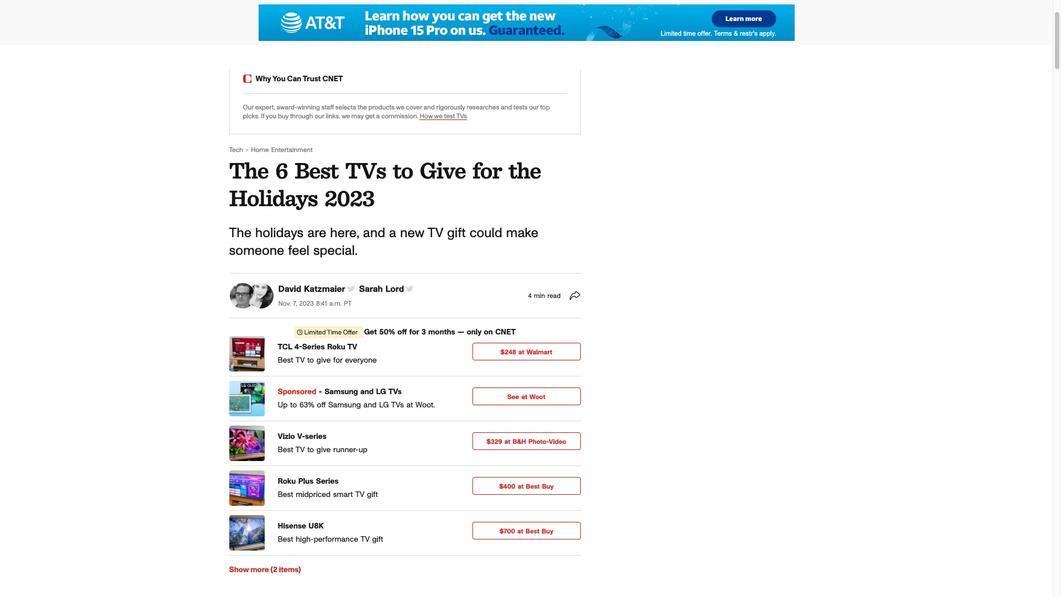 Task type: locate. For each thing, give the bounding box(es) containing it.
get 50% off for 3 months — only on cnet
[[364, 328, 516, 336]]

3
[[422, 328, 426, 336]]

2 buy from the top
[[542, 528, 554, 535]]

gift right performance
[[372, 536, 383, 543]]

tech down picks.
[[229, 147, 243, 153]]

winning
[[297, 104, 320, 111]]

63%
[[300, 401, 315, 409]]

the up someone
[[229, 227, 252, 240]]

wellness
[[531, 18, 565, 26]]

1 horizontal spatial off
[[398, 328, 407, 336]]

tech link
[[229, 147, 243, 153]]

midpriced
[[296, 491, 331, 499]]

walmart
[[527, 349, 553, 355]]

give
[[420, 157, 466, 184]]

buy right the $400
[[542, 483, 554, 490]]

share on social media image
[[570, 290, 581, 301]]

2 horizontal spatial for
[[473, 157, 502, 184]]

0 vertical spatial give
[[317, 357, 331, 364]]

roku up everyone
[[327, 343, 345, 351]]

2 vertical spatial gift
[[372, 536, 383, 543]]

best left "midpriced"
[[278, 491, 293, 499]]

0 vertical spatial our
[[529, 104, 539, 111]]

series inside tcl 4-series roku tv best tv to give for everyone
[[302, 343, 325, 351]]

off right '50%'
[[398, 328, 407, 336]]

at for vizio v-series best tv to give runner-up
[[505, 438, 511, 445]]

series up "midpriced"
[[316, 478, 339, 485]]

links,
[[326, 113, 340, 120]]

at right see
[[522, 394, 528, 400]]

0 vertical spatial tech
[[428, 18, 447, 26]]

we up commission.
[[396, 104, 405, 111]]

lg
[[376, 388, 386, 396], [379, 401, 389, 409]]

the
[[229, 157, 268, 184], [229, 227, 252, 240]]

vizio v-series best tv to give runner-up
[[278, 433, 368, 454]]

0 horizontal spatial cnet
[[323, 75, 343, 83]]

best
[[295, 157, 338, 184], [278, 357, 293, 364], [278, 446, 293, 454], [526, 483, 540, 490], [278, 491, 293, 499], [526, 528, 540, 535], [278, 536, 293, 543]]

gift inside hisense u8k best high-performance tv gift
[[372, 536, 383, 543]]

1 horizontal spatial home
[[496, 18, 519, 26]]

1 vertical spatial our
[[315, 113, 324, 120]]

home left internet at the top of the page
[[577, 18, 600, 26]]

tech left money
[[428, 18, 447, 26]]

we down selects
[[342, 113, 350, 120]]

to down series
[[307, 446, 314, 454]]

to up sponsored
[[307, 357, 314, 364]]

1 vertical spatial a
[[389, 227, 397, 240]]

roku inside tcl 4-series roku tv best tv to give for everyone
[[327, 343, 345, 351]]

we
[[396, 104, 405, 111], [342, 113, 350, 120], [434, 113, 443, 120]]

roku tv image
[[229, 470, 265, 506]]

8:41
[[316, 300, 327, 307]]

best inside vizio v-series best tv to give runner-up
[[278, 446, 293, 454]]

1 vertical spatial for
[[409, 328, 419, 336]]

2 the from the top
[[229, 227, 252, 240]]

a inside the our expert, award-winning staff selects the products we cover and rigorously researches and tests our top picks. if you buy through our links, we may get a commission.
[[376, 113, 380, 120]]

2023 up here,
[[325, 184, 375, 212]]

0 horizontal spatial tech
[[229, 147, 243, 153]]

buy right $700
[[542, 528, 554, 535]]

for inside tcl 4-series roku tv best tv to give for everyone
[[334, 357, 343, 364]]

runner-
[[334, 446, 359, 454]]

1 vertical spatial tech
[[229, 147, 243, 153]]

top
[[541, 104, 550, 111]]

roku plus series best midpriced smart tv gift
[[278, 478, 378, 499]]

are
[[308, 227, 327, 240]]

$329 at b&h photo-video
[[487, 438, 567, 445]]

cnet right the on
[[496, 328, 516, 336]]

and right here,
[[363, 227, 386, 240]]

0 vertical spatial cnet
[[323, 75, 343, 83]]

home entertainment link
[[251, 147, 313, 153]]

1 vertical spatial series
[[316, 478, 339, 485]]

1 the from the top
[[229, 157, 268, 184]]

gift left could
[[447, 227, 466, 240]]

buy inside $400 at best buy link
[[542, 483, 554, 490]]

series for 4-
[[302, 343, 325, 351]]

series right tcl
[[302, 343, 325, 351]]

samsung right 63% on the left of the page
[[328, 401, 361, 409]]

someone
[[229, 244, 284, 257]]

selects
[[336, 104, 356, 111]]

2 horizontal spatial we
[[434, 113, 443, 120]]

best down the entertainment
[[295, 157, 338, 184]]

cnet image
[[168, 10, 267, 32]]

roku left the plus
[[278, 478, 296, 485]]

tv right performance
[[361, 536, 370, 543]]

2023
[[325, 184, 375, 212], [299, 300, 314, 307]]

the for the holidays are here, and a new tv gift could make someone feel special.
[[229, 227, 252, 240]]

lg down everyone
[[376, 388, 386, 396]]

best down hisense at left
[[278, 536, 293, 543]]

more left (2
[[251, 566, 269, 574]]

cnet
[[323, 75, 343, 83], [496, 328, 516, 336]]

price finder link
[[750, 4, 798, 40]]

0 horizontal spatial off
[[317, 401, 326, 409]]

best inside "roku plus series best midpriced smart tv gift"
[[278, 491, 293, 499]]

for left everyone
[[334, 357, 343, 364]]

the inside the 6 best tvs to give for the holidays 2023
[[229, 157, 268, 184]]

2 give from the top
[[317, 446, 331, 454]]

read
[[548, 292, 561, 299]]

at right the $400
[[518, 483, 524, 490]]

for left 3
[[409, 328, 419, 336]]

1 give from the top
[[317, 357, 331, 364]]

series inside "roku plus series best midpriced smart tv gift"
[[316, 478, 339, 485]]

roku
[[327, 343, 345, 351], [278, 478, 296, 485]]

a left the new
[[389, 227, 397, 240]]

0 horizontal spatial home
[[251, 147, 269, 153]]

best down 'vizio'
[[278, 446, 293, 454]]

to inside tcl 4-series roku tv best tv to give for everyone
[[307, 357, 314, 364]]

at inside sponsored - samsung and lg tvs up to 63% off samsung and lg tvs at woot.
[[407, 401, 413, 409]]

50%
[[380, 328, 395, 336]]

a
[[376, 113, 380, 120], [389, 227, 397, 240]]

0 horizontal spatial the
[[358, 104, 367, 111]]

0 vertical spatial for
[[473, 157, 502, 184]]

1 vertical spatial gift
[[367, 491, 378, 499]]

lg left "woot."
[[379, 401, 389, 409]]

up
[[359, 446, 368, 454]]

at left b&h
[[505, 438, 511, 445]]

finder
[[773, 18, 798, 26]]

2023 inside the 6 best tvs to give for the holidays 2023
[[325, 184, 375, 212]]

to right the up
[[290, 401, 297, 409]]

buy
[[542, 483, 554, 490], [542, 528, 554, 535]]

samsung right the -
[[325, 388, 358, 396]]

off
[[398, 328, 407, 336], [317, 401, 326, 409]]

0 vertical spatial roku
[[327, 343, 345, 351]]

0 horizontal spatial more
[[251, 566, 269, 574]]

1 buy from the top
[[542, 483, 554, 490]]

items)
[[279, 566, 301, 574]]

the inside "the holidays are here, and a new tv gift could make someone feel special."
[[229, 227, 252, 240]]

0 vertical spatial off
[[398, 328, 407, 336]]

1 horizontal spatial a
[[389, 227, 397, 240]]

holidays
[[229, 184, 318, 212]]

for right give
[[473, 157, 502, 184]]

our left top
[[529, 104, 539, 111]]

nov.
[[278, 300, 291, 307]]

1 horizontal spatial more
[[809, 18, 829, 26]]

give inside vizio v-series best tv to give runner-up
[[317, 446, 331, 454]]

cnet right the trust
[[323, 75, 343, 83]]

0 vertical spatial the
[[229, 157, 268, 184]]

show more (2 items)
[[229, 566, 301, 574]]

smart
[[333, 491, 353, 499]]

0 vertical spatial gift
[[447, 227, 466, 240]]

min
[[534, 292, 545, 299]]

v-
[[297, 433, 305, 441]]

to left give
[[393, 157, 413, 184]]

1 vertical spatial give
[[317, 446, 331, 454]]

lord
[[386, 285, 404, 294]]

tv right the new
[[428, 227, 443, 240]]

0 vertical spatial series
[[302, 343, 325, 351]]

the
[[358, 104, 367, 111], [509, 157, 541, 184]]

0 vertical spatial a
[[376, 113, 380, 120]]

a right get
[[376, 113, 380, 120]]

home right tech link
[[251, 147, 269, 153]]

and
[[424, 104, 435, 111], [501, 104, 512, 111], [363, 227, 386, 240], [361, 388, 374, 396], [364, 401, 377, 409]]

tv down v-
[[296, 446, 305, 454]]

1 horizontal spatial roku
[[327, 343, 345, 351]]

hisense 65u 8k tv image
[[229, 515, 265, 551]]

on
[[484, 328, 493, 336]]

at right $700
[[518, 528, 524, 535]]

1 horizontal spatial for
[[409, 328, 419, 336]]

$700 at best buy
[[500, 528, 554, 535]]

our down staff
[[315, 113, 324, 120]]

money
[[458, 18, 485, 26]]

0 vertical spatial buy
[[542, 483, 554, 490]]

tv right smart
[[356, 491, 365, 499]]

1 horizontal spatial we
[[396, 104, 405, 111]]

tv inside "the holidays are here, and a new tv gift could make someone feel special."
[[428, 227, 443, 240]]

tv up everyone
[[348, 343, 358, 351]]

1 horizontal spatial the
[[509, 157, 541, 184]]

video
[[549, 438, 567, 445]]

katzmaier
[[304, 285, 345, 294]]

1 vertical spatial buy
[[542, 528, 554, 535]]

0 horizontal spatial 2023
[[299, 300, 314, 307]]

tv inside vizio v-series best tv to give runner-up
[[296, 446, 305, 454]]

trust
[[303, 75, 321, 83]]

(2
[[271, 566, 278, 574]]

1 vertical spatial cnet
[[496, 328, 516, 336]]

at right $248
[[519, 349, 525, 355]]

1 vertical spatial off
[[317, 401, 326, 409]]

researches
[[467, 104, 500, 111]]

$700 at best buy link
[[473, 522, 581, 542]]

internet
[[603, 18, 633, 26]]

and left tests
[[501, 104, 512, 111]]

0 vertical spatial the
[[358, 104, 367, 111]]

to inside sponsored - samsung and lg tvs up to 63% off samsung and lg tvs at woot.
[[290, 401, 297, 409]]

off down the -
[[317, 401, 326, 409]]

more right 'finder'
[[809, 18, 829, 26]]

feel
[[288, 244, 310, 257]]

0 horizontal spatial a
[[376, 113, 380, 120]]

david_katzmaier.jpg image
[[230, 283, 255, 308]]

buy inside $700 at best buy link
[[542, 528, 554, 535]]

to
[[393, 157, 413, 184], [307, 357, 314, 364], [290, 401, 297, 409], [307, 446, 314, 454]]

0 horizontal spatial our
[[315, 113, 324, 120]]

tv down 4-
[[296, 357, 305, 364]]

0 horizontal spatial for
[[334, 357, 343, 364]]

1 vertical spatial more
[[251, 566, 269, 574]]

1 horizontal spatial our
[[529, 104, 539, 111]]

give down series
[[317, 446, 331, 454]]

2 vertical spatial for
[[334, 357, 343, 364]]

u8k
[[309, 522, 324, 530]]

up
[[278, 401, 288, 409]]

1 horizontal spatial 2023
[[325, 184, 375, 212]]

0 vertical spatial more
[[809, 18, 829, 26]]

our
[[243, 104, 254, 111]]

2 horizontal spatial home
[[577, 18, 600, 26]]

best down tcl
[[278, 357, 293, 364]]

give up the -
[[317, 357, 331, 364]]

1 vertical spatial roku
[[278, 478, 296, 485]]

at left "woot."
[[407, 401, 413, 409]]

a inside "the holidays are here, and a new tv gift could make someone feel special."
[[389, 227, 397, 240]]

0 horizontal spatial roku
[[278, 478, 296, 485]]

buy
[[278, 113, 289, 120]]

0 vertical spatial 2023
[[325, 184, 375, 212]]

1 vertical spatial the
[[509, 157, 541, 184]]

the down tech link
[[229, 157, 268, 184]]

1 vertical spatial the
[[229, 227, 252, 240]]

4-
[[295, 343, 302, 351]]

through
[[290, 113, 313, 120]]

1 horizontal spatial tech
[[428, 18, 447, 26]]

david
[[278, 285, 302, 294]]

2023 right 7,
[[299, 300, 314, 307]]

samsung
[[325, 388, 358, 396], [328, 401, 361, 409]]

we left test
[[434, 113, 443, 120]]

01 tcl s325 s425 series image
[[229, 336, 265, 371]]

best right the $400
[[526, 483, 540, 490]]

home right money
[[496, 18, 519, 26]]

tv
[[428, 227, 443, 240], [348, 343, 358, 351], [296, 357, 305, 364], [296, 446, 305, 454], [356, 491, 365, 499], [361, 536, 370, 543]]

gift right smart
[[367, 491, 378, 499]]

sarah lord twitter image
[[407, 285, 414, 292]]

products
[[369, 104, 395, 111]]



Task type: vqa. For each thing, say whether or not it's contained in the screenshot.


Task type: describe. For each thing, give the bounding box(es) containing it.
gift inside "roku plus series best midpriced smart tv gift"
[[367, 491, 378, 499]]

price finder
[[750, 18, 798, 26]]

sleep
[[716, 18, 738, 26]]

price
[[750, 18, 770, 26]]

expert,
[[255, 104, 275, 111]]

may
[[352, 113, 364, 120]]

$329 at b&h photo-video link
[[473, 432, 581, 452]]

home entertainment
[[251, 147, 313, 153]]

our expert, award-winning staff selects the products we cover and rigorously researches and tests our top picks. if you buy through our links, we may get a commission.
[[243, 104, 550, 120]]

nov. 7, 2023  8:41 a.m. pt
[[278, 300, 352, 307]]

the inside the 6 best tvs to give for the holidays 2023
[[509, 157, 541, 184]]

why
[[256, 75, 271, 83]]

holidays
[[255, 227, 304, 240]]

gift inside "the holidays are here, and a new tv gift could make someone feel special."
[[447, 227, 466, 240]]

b&h
[[513, 438, 527, 445]]

0 vertical spatial samsung
[[325, 388, 358, 396]]

sponsored
[[278, 388, 317, 396]]

and up up
[[364, 401, 377, 409]]

at for sponsored - samsung and lg tvs up to 63% off samsung and lg tvs at woot.
[[522, 394, 528, 400]]

why you can trust cnet
[[256, 75, 343, 83]]

at for hisense u8k best high-performance tv gift
[[518, 528, 524, 535]]

how we test tvs
[[420, 113, 467, 120]]

series
[[305, 433, 327, 441]]

-
[[319, 388, 322, 396]]

picks.
[[243, 113, 260, 120]]

the 6 best tvs to give for the holidays 2023
[[229, 157, 541, 212]]

0 horizontal spatial we
[[342, 113, 350, 120]]

to inside vizio v-series best tv to give runner-up
[[307, 446, 314, 454]]

get
[[364, 328, 377, 336]]

at for roku plus series best midpriced smart tv gift
[[518, 483, 524, 490]]

david katzmaier twitter image
[[348, 285, 355, 292]]

more inside button
[[251, 566, 269, 574]]

6
[[275, 157, 288, 184]]

see at woot link
[[473, 388, 581, 407]]

sarah lord
[[359, 285, 404, 294]]

the for the 6 best tvs to give for the holidays 2023
[[229, 157, 268, 184]]

4 min read
[[529, 292, 561, 299]]

hisense u8k best high-performance tv gift
[[278, 522, 383, 543]]

plus
[[298, 478, 314, 485]]

high-
[[296, 536, 314, 543]]

7,
[[293, 300, 297, 307]]

woot.
[[416, 401, 435, 409]]

new
[[400, 227, 425, 240]]

the inside the our expert, award-winning staff selects the products we cover and rigorously researches and tests our top picks. if you buy through our links, we may get a commission.
[[358, 104, 367, 111]]

sponsored - samsung and lg tvs up to 63% off samsung and lg tvs at woot.
[[278, 388, 435, 409]]

test
[[444, 113, 455, 120]]

tcl 4-series roku tv best tv to give for everyone
[[278, 343, 377, 364]]

cnet logo image
[[243, 75, 251, 83]]

$400 at best buy link
[[473, 477, 581, 497]]

everyone
[[345, 357, 377, 364]]

you
[[273, 75, 286, 83]]

hisense
[[278, 522, 306, 530]]

show
[[229, 566, 249, 574]]

tv inside "roku plus series best midpriced smart tv gift"
[[356, 491, 365, 499]]

staff
[[322, 104, 334, 111]]

to inside the 6 best tvs to give for the holidays 2023
[[393, 157, 413, 184]]

roku inside "roku plus series best midpriced smart tv gift"
[[278, 478, 296, 485]]

best inside the 6 best tvs to give for the holidays 2023
[[295, 157, 338, 184]]

show more (2 items) button
[[229, 556, 304, 576]]

advertisement region
[[259, 4, 795, 41]]

best right $700
[[526, 528, 540, 535]]

woot
[[530, 394, 546, 400]]

cover
[[406, 104, 422, 111]]

home internet
[[577, 18, 633, 26]]

$329
[[487, 438, 503, 445]]

how we test tvs link
[[420, 113, 467, 120]]

vizio
[[278, 433, 295, 441]]

tests
[[514, 104, 528, 111]]

for inside the 6 best tvs to give for the holidays 2023
[[473, 157, 502, 184]]

$700
[[500, 528, 516, 535]]

$400
[[499, 483, 516, 490]]

best inside tcl 4-series roku tv best tv to give for everyone
[[278, 357, 293, 364]]

series for plus
[[316, 478, 339, 485]]

home for home
[[496, 18, 519, 26]]

$248
[[501, 349, 517, 355]]

here,
[[330, 227, 359, 240]]

david katzmaier
[[278, 285, 345, 294]]

best inside hisense u8k best high-performance tv gift
[[278, 536, 293, 543]]

see
[[508, 394, 520, 400]]

award-
[[277, 104, 297, 111]]

deals
[[683, 18, 705, 26]]

1 vertical spatial lg
[[379, 401, 389, 409]]

and inside "the holidays are here, and a new tv gift could make someone feel special."
[[363, 227, 386, 240]]

buy for best high-performance tv gift
[[542, 528, 554, 535]]

months
[[429, 328, 455, 336]]

and up how
[[424, 104, 435, 111]]

entertainment
[[271, 147, 313, 153]]

buy for best midpriced smart tv gift
[[542, 483, 554, 490]]

thumbnail lord sarah 268 ret2 reel image
[[248, 283, 273, 308]]

a.m.
[[330, 300, 342, 307]]

tvs inside the 6 best tvs to give for the holidays 2023
[[345, 157, 386, 184]]

home for home internet
[[577, 18, 600, 26]]

$248 at walmart link
[[473, 343, 581, 363]]

0 vertical spatial lg
[[376, 388, 386, 396]]

performance
[[314, 536, 358, 543]]

commission.
[[382, 113, 418, 120]]

1 vertical spatial samsung
[[328, 401, 361, 409]]

get
[[365, 113, 375, 120]]

1 vertical spatial 2023
[[299, 300, 314, 307]]

and down everyone
[[361, 388, 374, 396]]

the holidays are here, and a new tv gift could make someone feel special.
[[229, 227, 539, 257]]

only
[[467, 328, 482, 336]]

tv inside hisense u8k best high-performance tv gift
[[361, 536, 370, 543]]

at for tcl 4-series roku tv best tv to give for everyone
[[519, 349, 525, 355]]

see at woot
[[508, 394, 546, 400]]

—
[[458, 328, 465, 336]]

home for home entertainment
[[251, 147, 269, 153]]

energy
[[644, 18, 672, 26]]

photo-
[[529, 438, 549, 445]]

1 horizontal spatial cnet
[[496, 328, 516, 336]]

make
[[506, 227, 539, 240]]

give inside tcl 4-series roku tv best tv to give for everyone
[[317, 357, 331, 364]]

could
[[470, 227, 503, 240]]

rigorously
[[437, 104, 466, 111]]

pt
[[344, 300, 352, 307]]

time for a tv upgrade woot.png image
[[229, 381, 265, 416]]

vizio v-series on a tv stand image
[[229, 426, 265, 461]]

off inside sponsored - samsung and lg tvs up to 63% off samsung and lg tvs at woot.
[[317, 401, 326, 409]]



